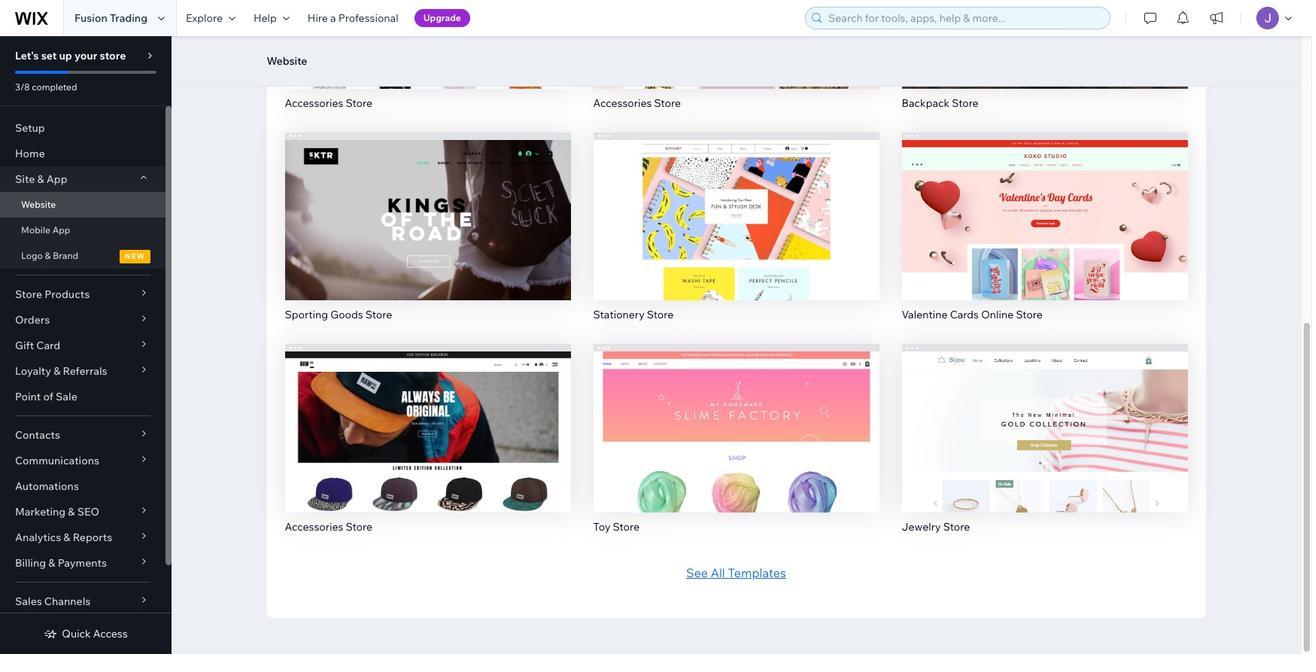 Task type: vqa. For each thing, say whether or not it's contained in the screenshot.
Post 0 today
no



Task type: describe. For each thing, give the bounding box(es) containing it.
automations
[[15, 479, 79, 493]]

sporting goods store
[[285, 308, 392, 322]]

edit for jewelry store
[[1034, 409, 1056, 424]]

view button for stationery store
[[704, 222, 769, 249]]

view for sporting goods store
[[414, 228, 442, 243]]

quick access
[[62, 627, 128, 641]]

& for analytics
[[63, 531, 70, 544]]

access
[[93, 627, 128, 641]]

point of sale link
[[0, 384, 166, 409]]

card
[[36, 339, 60, 352]]

analytics & reports button
[[0, 525, 166, 550]]

store
[[100, 49, 126, 62]]

edit button for toy store
[[705, 403, 768, 430]]

hire a professional
[[308, 11, 399, 25]]

sale
[[56, 390, 77, 403]]

templates
[[728, 565, 786, 580]]

site
[[15, 172, 35, 186]]

edit for valentine cards online store
[[1034, 197, 1056, 212]]

see all templates button
[[686, 564, 786, 582]]

mobile app
[[21, 224, 70, 236]]

contacts button
[[0, 422, 166, 448]]

fusion
[[75, 11, 107, 25]]

see
[[686, 565, 708, 580]]

jewelry store
[[902, 520, 970, 534]]

sidebar element
[[0, 36, 172, 654]]

store inside popup button
[[15, 288, 42, 301]]

toy
[[593, 520, 611, 534]]

1 vertical spatial app
[[52, 224, 70, 236]]

quick access button
[[44, 627, 128, 641]]

edit for accessories store
[[417, 409, 439, 424]]

brand
[[53, 250, 78, 261]]

contacts
[[15, 428, 60, 442]]

view for stationery store
[[723, 228, 750, 243]]

website link
[[0, 192, 166, 218]]

view button for accessories store
[[396, 434, 460, 461]]

backpack store
[[902, 96, 979, 110]]

new
[[125, 251, 145, 261]]

quick
[[62, 627, 91, 641]]

up
[[59, 49, 72, 62]]

professional
[[339, 11, 399, 25]]

mobile
[[21, 224, 50, 236]]

seo
[[77, 505, 99, 519]]

fusion trading
[[75, 11, 148, 25]]

logo
[[21, 250, 43, 261]]

site & app
[[15, 172, 67, 186]]

stationery
[[593, 308, 645, 322]]

trading
[[110, 11, 148, 25]]

all
[[711, 565, 725, 580]]

view button for toy store
[[704, 434, 769, 461]]

a
[[330, 11, 336, 25]]

see all templates
[[686, 565, 786, 580]]

mobile app link
[[0, 218, 166, 243]]

& for billing
[[48, 556, 55, 570]]

valentine cards online store
[[902, 308, 1043, 322]]

payments
[[58, 556, 107, 570]]

sales channels
[[15, 595, 91, 608]]

valentine
[[902, 308, 948, 322]]

& for site
[[37, 172, 44, 186]]

point of sale
[[15, 390, 77, 403]]

edit for toy store
[[725, 409, 748, 424]]

store products button
[[0, 282, 166, 307]]

let's
[[15, 49, 39, 62]]

billing & payments button
[[0, 550, 166, 576]]

3/8 completed
[[15, 81, 77, 93]]

billing
[[15, 556, 46, 570]]

view button for valentine cards online store
[[1013, 222, 1077, 249]]

view for toy store
[[723, 440, 750, 455]]



Task type: locate. For each thing, give the bounding box(es) containing it.
accessories
[[285, 96, 344, 110], [593, 96, 652, 110], [285, 520, 344, 534]]

0 vertical spatial app
[[46, 172, 67, 186]]

edit button for valentine cards online store
[[1013, 191, 1077, 218]]

view button
[[396, 222, 460, 249], [704, 222, 769, 249], [1013, 222, 1077, 249], [396, 434, 460, 461], [704, 434, 769, 461], [1013, 434, 1077, 461]]

home
[[15, 147, 45, 160]]

& right 'logo'
[[45, 250, 51, 261]]

& left reports
[[63, 531, 70, 544]]

products
[[45, 288, 90, 301]]

& for marketing
[[68, 505, 75, 519]]

hire a professional link
[[299, 0, 408, 36]]

edit button for accessories store
[[396, 403, 460, 430]]

& inside "marketing & seo" dropdown button
[[68, 505, 75, 519]]

backpack
[[902, 96, 950, 110]]

store products
[[15, 288, 90, 301]]

website button
[[259, 50, 315, 72]]

upgrade
[[423, 12, 461, 23]]

set
[[41, 49, 57, 62]]

view for valentine cards online store
[[1031, 228, 1059, 243]]

0 vertical spatial website
[[267, 54, 307, 68]]

view button for jewelry store
[[1013, 434, 1077, 461]]

explore
[[186, 11, 223, 25]]

setup
[[15, 121, 45, 135]]

Search for tools, apps, help & more... field
[[824, 8, 1106, 29]]

hire
[[308, 11, 328, 25]]

logo & brand
[[21, 250, 78, 261]]

view for accessories store
[[414, 440, 442, 455]]

loyalty
[[15, 364, 51, 378]]

website down the help button
[[267, 54, 307, 68]]

sporting
[[285, 308, 328, 322]]

& inside loyalty & referrals popup button
[[54, 364, 60, 378]]

analytics & reports
[[15, 531, 112, 544]]

app inside dropdown button
[[46, 172, 67, 186]]

marketing & seo
[[15, 505, 99, 519]]

gift card
[[15, 339, 60, 352]]

& left seo
[[68, 505, 75, 519]]

reports
[[73, 531, 112, 544]]

& inside analytics & reports dropdown button
[[63, 531, 70, 544]]

1 vertical spatial website
[[21, 199, 56, 210]]

website inside the sidebar element
[[21, 199, 56, 210]]

gift card button
[[0, 333, 166, 358]]

goods
[[331, 308, 363, 322]]

app right mobile at top left
[[52, 224, 70, 236]]

view button for sporting goods store
[[396, 222, 460, 249]]

edit
[[417, 197, 439, 212], [725, 197, 748, 212], [1034, 197, 1056, 212], [417, 409, 439, 424], [725, 409, 748, 424], [1034, 409, 1056, 424]]

view for jewelry store
[[1031, 440, 1059, 455]]

website for website 'button'
[[267, 54, 307, 68]]

stationery store
[[593, 308, 674, 322]]

3/8
[[15, 81, 30, 93]]

completed
[[32, 81, 77, 93]]

website inside 'button'
[[267, 54, 307, 68]]

& for logo
[[45, 250, 51, 261]]

communications button
[[0, 448, 166, 473]]

of
[[43, 390, 53, 403]]

orders
[[15, 313, 50, 327]]

online
[[982, 308, 1014, 322]]

automations link
[[0, 473, 166, 499]]

help button
[[245, 0, 299, 36]]

billing & payments
[[15, 556, 107, 570]]

channels
[[44, 595, 91, 608]]

accessories store
[[285, 96, 373, 110], [593, 96, 681, 110], [285, 520, 373, 534]]

& right billing
[[48, 556, 55, 570]]

analytics
[[15, 531, 61, 544]]

sales
[[15, 595, 42, 608]]

& right loyalty
[[54, 364, 60, 378]]

edit for stationery store
[[725, 197, 748, 212]]

marketing & seo button
[[0, 499, 166, 525]]

edit button for stationery store
[[705, 191, 768, 218]]

let's set up your store
[[15, 49, 126, 62]]

& inside billing & payments dropdown button
[[48, 556, 55, 570]]

help
[[254, 11, 277, 25]]

point
[[15, 390, 41, 403]]

website for the website link
[[21, 199, 56, 210]]

home link
[[0, 141, 166, 166]]

view
[[414, 228, 442, 243], [723, 228, 750, 243], [1031, 228, 1059, 243], [414, 440, 442, 455], [723, 440, 750, 455], [1031, 440, 1059, 455]]

site & app button
[[0, 166, 166, 192]]

setup link
[[0, 115, 166, 141]]

gift
[[15, 339, 34, 352]]

edit button for sporting goods store
[[396, 191, 460, 218]]

website down site & app
[[21, 199, 56, 210]]

& right site
[[37, 172, 44, 186]]

jewelry
[[902, 520, 941, 534]]

app
[[46, 172, 67, 186], [52, 224, 70, 236]]

loyalty & referrals
[[15, 364, 107, 378]]

orders button
[[0, 307, 166, 333]]

1 horizontal spatial website
[[267, 54, 307, 68]]

store
[[346, 96, 373, 110], [655, 96, 681, 110], [952, 96, 979, 110], [15, 288, 42, 301], [366, 308, 392, 322], [647, 308, 674, 322], [1016, 308, 1043, 322], [346, 520, 373, 534], [613, 520, 640, 534], [944, 520, 970, 534]]

& for loyalty
[[54, 364, 60, 378]]

your
[[75, 49, 97, 62]]

loyalty & referrals button
[[0, 358, 166, 384]]

0 horizontal spatial website
[[21, 199, 56, 210]]

upgrade button
[[414, 9, 470, 27]]

edit button for jewelry store
[[1013, 403, 1077, 430]]

cards
[[950, 308, 979, 322]]

& inside site & app dropdown button
[[37, 172, 44, 186]]

communications
[[15, 454, 99, 467]]

app right site
[[46, 172, 67, 186]]

sales channels button
[[0, 589, 166, 614]]

edit for sporting goods store
[[417, 197, 439, 212]]

toy store
[[593, 520, 640, 534]]

marketing
[[15, 505, 66, 519]]



